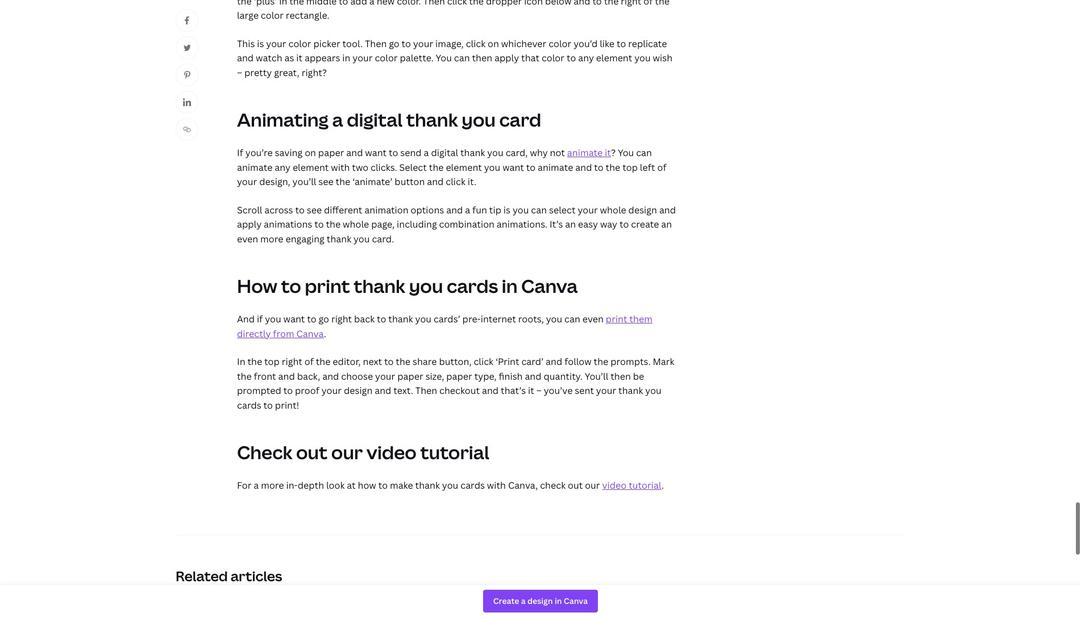 Task type: vqa. For each thing, say whether or not it's contained in the screenshot.
THE AN
yes



Task type: locate. For each thing, give the bounding box(es) containing it.
see left the different
[[307, 204, 322, 217]]

2 horizontal spatial it
[[605, 147, 611, 159]]

digital right send
[[431, 147, 458, 159]]

1 vertical spatial any
[[275, 161, 291, 174]]

of right left
[[657, 161, 667, 174]]

1 horizontal spatial top
[[623, 161, 638, 174]]

0 horizontal spatial –
[[237, 67, 242, 79]]

0 horizontal spatial an
[[565, 219, 576, 231]]

color left palette.
[[375, 52, 398, 65]]

1 vertical spatial whole
[[343, 219, 369, 231]]

your inside the scroll across to see different animation options and a fun tip is you can select your whole design and apply animations to the whole page, including combination animations. it's an easy way to create an even more engaging thank you card.
[[578, 204, 598, 217]]

on right saving
[[305, 147, 316, 159]]

1 vertical spatial on
[[305, 147, 316, 159]]

click inside this is your color picker tool. then go to your image, click on whichever color you'd like to replicate and watch as it appears in your color palette. you can then apply that color to any element you wish – pretty great, right?
[[466, 37, 486, 50]]

like
[[600, 37, 615, 50]]

click inside ? you can animate any element with two clicks. select the element you want to animate and to the top left of your design, you'll see the 'animate' button and click it.
[[446, 176, 466, 188]]

and
[[237, 52, 254, 65], [346, 147, 363, 159], [575, 161, 592, 174], [427, 176, 444, 188], [446, 204, 463, 217], [659, 204, 676, 217], [546, 356, 562, 368], [278, 371, 295, 383], [322, 371, 339, 383], [525, 371, 542, 383], [375, 385, 391, 398], [482, 385, 499, 398]]

select
[[549, 204, 576, 217]]

prompted
[[237, 385, 281, 398]]

image,
[[436, 37, 464, 50]]

design inside in the top right of the editor, next to the share button, click 'print card' and follow the prompts. mark the front and back, and choose your paper size, paper type, finish and quantity. you'll then be prompted to proof your design and text. then checkout and that's it – you've sent your thank you cards to print!
[[344, 385, 373, 398]]

go inside this is your color picker tool. then go to your image, click on whichever color you'd like to replicate and watch as it appears in your color palette. you can then apply that color to any element you wish – pretty great, right?
[[389, 37, 400, 50]]

the down the different
[[326, 219, 341, 231]]

0 horizontal spatial then
[[365, 37, 387, 50]]

your up easy
[[578, 204, 598, 217]]

want up from
[[283, 313, 305, 326]]

it right as
[[296, 52, 302, 65]]

tutorial
[[420, 440, 489, 465], [629, 480, 662, 492]]

out
[[296, 440, 328, 465], [568, 480, 583, 492]]

0 horizontal spatial go
[[319, 313, 329, 326]]

0 horizontal spatial design
[[344, 385, 373, 398]]

apply inside this is your color picker tool. then go to your image, click on whichever color you'd like to replicate and watch as it appears in your color palette. you can then apply that color to any element you wish – pretty great, right?
[[495, 52, 519, 65]]

0 vertical spatial our
[[331, 440, 363, 465]]

go right the tool.
[[389, 37, 400, 50]]

canva up roots,
[[521, 274, 578, 298]]

then left that
[[472, 52, 492, 65]]

1 vertical spatial apply
[[237, 219, 262, 231]]

digital
[[347, 107, 403, 132], [431, 147, 458, 159]]

in down the tool.
[[342, 52, 350, 65]]

in inside this is your color picker tool. then go to your image, click on whichever color you'd like to replicate and watch as it appears in your color palette. you can then apply that color to any element you wish – pretty great, right?
[[342, 52, 350, 65]]

whole down the different
[[343, 219, 369, 231]]

you down image,
[[436, 52, 452, 65]]

0 vertical spatial more
[[260, 233, 283, 246]]

card'
[[522, 356, 544, 368]]

any inside this is your color picker tool. then go to your image, click on whichever color you'd like to replicate and watch as it appears in your color palette. you can then apply that color to any element you wish – pretty great, right?
[[578, 52, 594, 65]]

share
[[413, 356, 437, 368]]

palette.
[[400, 52, 434, 65]]

1 vertical spatial video
[[602, 480, 627, 492]]

whole
[[600, 204, 626, 217], [343, 219, 369, 231]]

0 vertical spatial print
[[305, 274, 350, 298]]

you've
[[544, 385, 573, 398]]

want inside ? you can animate any element with two clicks. select the element you want to animate and to the top left of your design, you'll see the 'animate' button and click it.
[[503, 161, 524, 174]]

the inside the scroll across to see different animation options and a fun tip is you can select your whole design and apply animations to the whole page, including combination animations. it's an easy way to create an even more engaging thank you card.
[[326, 219, 341, 231]]

way
[[600, 219, 617, 231]]

animation
[[365, 204, 409, 217]]

cards left canva,
[[461, 480, 485, 492]]

0 vertical spatial is
[[257, 37, 264, 50]]

apply down scroll on the left top of the page
[[237, 219, 262, 231]]

can up left
[[636, 147, 652, 159]]

that's
[[501, 385, 526, 398]]

0 vertical spatial with
[[331, 161, 350, 174]]

0 vertical spatial on
[[488, 37, 499, 50]]

1 horizontal spatial tutorial
[[629, 480, 662, 492]]

print inside print them directly from canva
[[606, 313, 627, 326]]

clicks.
[[371, 161, 397, 174]]

you right 'if'
[[265, 313, 281, 326]]

print them directly from canva
[[237, 313, 653, 340]]

of up back,
[[305, 356, 314, 368]]

with inside ? you can animate any element with two clicks. select the element you want to animate and to the top left of your design, you'll see the 'animate' button and click it.
[[331, 161, 350, 174]]

1 horizontal spatial canva
[[521, 274, 578, 298]]

0 horizontal spatial is
[[257, 37, 264, 50]]

1 horizontal spatial –
[[536, 385, 542, 398]]

1 horizontal spatial paper
[[397, 371, 423, 383]]

the right in
[[248, 356, 262, 368]]

you
[[436, 52, 452, 65], [618, 147, 634, 159]]

click right image,
[[466, 37, 486, 50]]

1 horizontal spatial right
[[331, 313, 352, 326]]

internet
[[481, 313, 516, 326]]

animate down you're
[[237, 161, 273, 174]]

1 vertical spatial even
[[583, 313, 604, 326]]

design inside the scroll across to see different animation options and a fun tip is you can select your whole design and apply animations to the whole page, including combination animations. it's an easy way to create an even more engaging thank you card.
[[629, 204, 657, 217]]

for
[[237, 480, 252, 492]]

in
[[237, 356, 245, 368]]

replicate
[[628, 37, 667, 50]]

top inside ? you can animate any element with two clicks. select the element you want to animate and to the top left of your design, you'll see the 'animate' button and click it.
[[623, 161, 638, 174]]

mark
[[653, 356, 675, 368]]

print
[[305, 274, 350, 298], [606, 313, 627, 326]]

2 vertical spatial click
[[474, 356, 493, 368]]

it
[[296, 52, 302, 65], [605, 147, 611, 159], [528, 385, 534, 398]]

picker
[[314, 37, 340, 50]]

– left you've
[[536, 385, 542, 398]]

great,
[[274, 67, 299, 79]]

type,
[[474, 371, 497, 383]]

prompts.
[[611, 356, 651, 368]]

front
[[254, 371, 276, 383]]

1 horizontal spatial then
[[611, 371, 631, 383]]

1 vertical spatial then
[[415, 385, 437, 398]]

– inside this is your color picker tool. then go to your image, click on whichever color you'd like to replicate and watch as it appears in your color palette. you can then apply that color to any element you wish – pretty great, right?
[[237, 67, 242, 79]]

see right you'll
[[319, 176, 334, 188]]

then inside in the top right of the editor, next to the share button, click 'print card' and follow the prompts. mark the front and back, and choose your paper size, paper type, finish and quantity. you'll then be prompted to proof your design and text. then checkout and that's it – you've sent your thank you cards to print!
[[415, 385, 437, 398]]

0 vertical spatial any
[[578, 52, 594, 65]]

an right create
[[661, 219, 672, 231]]

1 horizontal spatial any
[[578, 52, 594, 65]]

want up clicks. at the top left of the page
[[365, 147, 387, 159]]

1 vertical spatial right
[[282, 356, 302, 368]]

click up type,
[[474, 356, 493, 368]]

fun
[[472, 204, 487, 217]]

out right check
[[568, 480, 583, 492]]

0 horizontal spatial of
[[305, 356, 314, 368]]

in
[[342, 52, 350, 65], [502, 274, 518, 298]]

canva inside print them directly from canva
[[296, 328, 324, 340]]

the
[[429, 161, 444, 174], [606, 161, 620, 174], [336, 176, 350, 188], [326, 219, 341, 231], [248, 356, 262, 368], [316, 356, 331, 368], [396, 356, 411, 368], [594, 356, 608, 368], [237, 371, 252, 383]]

2 vertical spatial cards
[[461, 480, 485, 492]]

your up watch at the top of the page
[[266, 37, 286, 50]]

the down in
[[237, 371, 252, 383]]

thank up if you're saving on paper and want to send a digital thank you card, why not animate it
[[406, 107, 458, 132]]

if
[[257, 313, 263, 326]]

then
[[472, 52, 492, 65], [611, 371, 631, 383]]

how to print thank you cards in canva
[[237, 274, 578, 298]]

it's
[[550, 219, 563, 231]]

it.
[[468, 176, 476, 188]]

1 vertical spatial cards
[[237, 400, 261, 412]]

0 vertical spatial then
[[365, 37, 387, 50]]

1 vertical spatial –
[[536, 385, 542, 398]]

1 vertical spatial want
[[503, 161, 524, 174]]

see
[[319, 176, 334, 188], [307, 204, 322, 217]]

1 horizontal spatial with
[[487, 480, 506, 492]]

any down you'd
[[578, 52, 594, 65]]

cards down prompted
[[237, 400, 261, 412]]

cards
[[447, 274, 498, 298], [237, 400, 261, 412], [461, 480, 485, 492]]

checkout
[[439, 385, 480, 398]]

with left canva,
[[487, 480, 506, 492]]

is
[[257, 37, 264, 50], [504, 204, 511, 217]]

options
[[411, 204, 444, 217]]

1 horizontal spatial of
[[657, 161, 667, 174]]

0 horizontal spatial canva
[[296, 328, 324, 340]]

your left design,
[[237, 176, 257, 188]]

on inside this is your color picker tool. then go to your image, click on whichever color you'd like to replicate and watch as it appears in your color palette. you can then apply that color to any element you wish – pretty great, right?
[[488, 37, 499, 50]]

canva,
[[508, 480, 538, 492]]

1 horizontal spatial element
[[446, 161, 482, 174]]

you up and if you want to go right back to thank you cards' pre-internet roots, you can even
[[409, 274, 443, 298]]

1 vertical spatial it
[[605, 147, 611, 159]]

even
[[237, 233, 258, 246], [583, 313, 604, 326]]

1 vertical spatial of
[[305, 356, 314, 368]]

thank down the different
[[327, 233, 351, 246]]

1 horizontal spatial print
[[606, 313, 627, 326]]

can inside the scroll across to see different animation options and a fun tip is you can select your whole design and apply animations to the whole page, including combination animations. it's an easy way to create an even more engaging thank you card.
[[531, 204, 547, 217]]

1 horizontal spatial an
[[661, 219, 672, 231]]

pre-
[[463, 313, 481, 326]]

0 horizontal spatial apply
[[237, 219, 262, 231]]

then inside this is your color picker tool. then go to your image, click on whichever color you'd like to replicate and watch as it appears in your color palette. you can then apply that color to any element you wish – pretty great, right?
[[472, 52, 492, 65]]

go
[[389, 37, 400, 50], [319, 313, 329, 326]]

you right ? at right top
[[618, 147, 634, 159]]

0 horizontal spatial in
[[342, 52, 350, 65]]

1 vertical spatial you
[[618, 147, 634, 159]]

then down the prompts.
[[611, 371, 631, 383]]

0 vertical spatial you
[[436, 52, 452, 65]]

can up the animations.
[[531, 204, 547, 217]]

element down like
[[596, 52, 632, 65]]

1 horizontal spatial go
[[389, 37, 400, 50]]

your right proof
[[322, 385, 342, 398]]

then right the tool.
[[365, 37, 387, 50]]

it right not
[[605, 147, 611, 159]]

0 vertical spatial out
[[296, 440, 328, 465]]

– left pretty
[[237, 67, 242, 79]]

even down scroll on the left top of the page
[[237, 233, 258, 246]]

1 horizontal spatial it
[[528, 385, 534, 398]]

0 horizontal spatial element
[[293, 161, 329, 174]]

print down the engaging
[[305, 274, 350, 298]]

color left you'd
[[549, 37, 572, 50]]

top left left
[[623, 161, 638, 174]]

as
[[284, 52, 294, 65]]

click left the it.
[[446, 176, 466, 188]]

back,
[[297, 371, 320, 383]]

to
[[402, 37, 411, 50], [617, 37, 626, 50], [567, 52, 576, 65], [389, 147, 398, 159], [526, 161, 536, 174], [594, 161, 604, 174], [295, 204, 305, 217], [314, 219, 324, 231], [620, 219, 629, 231], [281, 274, 301, 298], [307, 313, 316, 326], [377, 313, 386, 326], [384, 356, 394, 368], [284, 385, 293, 398], [264, 400, 273, 412], [378, 480, 388, 492]]

print left them
[[606, 313, 627, 326]]

of inside in the top right of the editor, next to the share button, click 'print card' and follow the prompts. mark the front and back, and choose your paper size, paper type, finish and quantity. you'll then be prompted to proof your design and text. then checkout and that's it – you've sent your thank you cards to print!
[[305, 356, 314, 368]]

a inside the scroll across to see different animation options and a fun tip is you can select your whole design and apply animations to the whole page, including combination animations. it's an easy way to create an even more engaging thank you card.
[[465, 204, 470, 217]]

scroll across to see different animation options and a fun tip is you can select your whole design and apply animations to the whole page, including combination animations. it's an easy way to create an even more engaging thank you card.
[[237, 204, 676, 246]]

paper
[[318, 147, 344, 159], [397, 371, 423, 383], [446, 371, 472, 383]]

0 vertical spatial see
[[319, 176, 334, 188]]

0 horizontal spatial it
[[296, 52, 302, 65]]

with left two
[[331, 161, 350, 174]]

it right "that's" at the left bottom
[[528, 385, 534, 398]]

of
[[657, 161, 667, 174], [305, 356, 314, 368]]

our left the "video tutorial" "link"
[[585, 480, 600, 492]]

can inside ? you can animate any element with two clicks. select the element you want to animate and to the top left of your design, you'll see the 'animate' button and click it.
[[636, 147, 652, 159]]

apply inside the scroll across to see different animation options and a fun tip is you can select your whole design and apply animations to the whole page, including combination animations. it's an easy way to create an even more engaging thank you card.
[[237, 219, 262, 231]]

is right tip
[[504, 204, 511, 217]]

see inside the scroll across to see different animation options and a fun tip is you can select your whole design and apply animations to the whole page, including combination animations. it's an easy way to create an even more engaging thank you card.
[[307, 204, 322, 217]]

0 vertical spatial –
[[237, 67, 242, 79]]

0 vertical spatial click
[[466, 37, 486, 50]]

in the top right of the editor, next to the share button, click 'print card' and follow the prompts. mark the front and back, and choose your paper size, paper type, finish and quantity. you'll then be prompted to proof your design and text. then checkout and that's it – you've sent your thank you cards to print!
[[237, 356, 675, 412]]

apply down whichever
[[495, 52, 519, 65]]

your down you'll
[[596, 385, 616, 398]]

a right for
[[254, 480, 259, 492]]

1 horizontal spatial whole
[[600, 204, 626, 217]]

2 horizontal spatial want
[[503, 161, 524, 174]]

'print
[[496, 356, 519, 368]]

the left share
[[396, 356, 411, 368]]

your down the tool.
[[353, 52, 373, 65]]

element up the it.
[[446, 161, 482, 174]]

1 horizontal spatial is
[[504, 204, 511, 217]]

next
[[363, 356, 382, 368]]

appears
[[305, 52, 340, 65]]

on left whichever
[[488, 37, 499, 50]]

thank inside in the top right of the editor, next to the share button, click 'print card' and follow the prompts. mark the front and back, and choose your paper size, paper type, finish and quantity. you'll then be prompted to proof your design and text. then checkout and that's it – you've sent your thank you cards to print!
[[619, 385, 643, 398]]

2 horizontal spatial element
[[596, 52, 632, 65]]

0 horizontal spatial print
[[305, 274, 350, 298]]

1 vertical spatial top
[[264, 356, 280, 368]]

1 vertical spatial print
[[606, 313, 627, 326]]

design down choose
[[344, 385, 373, 398]]

an right it's
[[565, 219, 576, 231]]

0 horizontal spatial top
[[264, 356, 280, 368]]

element up you'll
[[293, 161, 329, 174]]

cards'
[[434, 313, 460, 326]]

0 vertical spatial right
[[331, 313, 352, 326]]

the up back,
[[316, 356, 331, 368]]

is right 'this'
[[257, 37, 264, 50]]

0 horizontal spatial paper
[[318, 147, 344, 159]]

1 vertical spatial click
[[446, 176, 466, 188]]

1 vertical spatial in
[[502, 274, 518, 298]]

then down size,
[[415, 385, 437, 398]]

and if you want to go right back to thank you cards' pre-internet roots, you can even
[[237, 313, 606, 326]]

1 horizontal spatial video
[[602, 480, 627, 492]]

any down saving
[[275, 161, 291, 174]]

out up depth on the left
[[296, 440, 328, 465]]

want
[[365, 147, 387, 159], [503, 161, 524, 174], [283, 313, 305, 326]]

paper right saving
[[318, 147, 344, 159]]

0 vertical spatial canva
[[521, 274, 578, 298]]

select
[[399, 161, 427, 174]]

our up at
[[331, 440, 363, 465]]

0 vertical spatial it
[[296, 52, 302, 65]]

finish
[[499, 371, 523, 383]]

paper up checkout
[[446, 371, 472, 383]]

you right make
[[442, 480, 458, 492]]

video
[[367, 440, 417, 465], [602, 480, 627, 492]]

.
[[324, 328, 326, 340], [662, 480, 664, 492]]

top up 'front' on the left bottom of page
[[264, 356, 280, 368]]

more down animations
[[260, 233, 283, 246]]

1 horizontal spatial even
[[583, 313, 604, 326]]

1 horizontal spatial .
[[662, 480, 664, 492]]

0 vertical spatial even
[[237, 233, 258, 246]]

1 vertical spatial see
[[307, 204, 322, 217]]

click inside in the top right of the editor, next to the share button, click 'print card' and follow the prompts. mark the front and back, and choose your paper size, paper type, finish and quantity. you'll then be prompted to proof your design and text. then checkout and that's it – you've sent your thank you cards to print!
[[474, 356, 493, 368]]

top
[[623, 161, 638, 174], [264, 356, 280, 368]]

it inside in the top right of the editor, next to the share button, click 'print card' and follow the prompts. mark the front and back, and choose your paper size, paper type, finish and quantity. you'll then be prompted to proof your design and text. then checkout and that's it – you've sent your thank you cards to print!
[[528, 385, 534, 398]]

0 vertical spatial tutorial
[[420, 440, 489, 465]]

even up follow
[[583, 313, 604, 326]]

digital up clicks. at the top left of the page
[[347, 107, 403, 132]]

1 horizontal spatial on
[[488, 37, 499, 50]]

you down mark
[[645, 385, 662, 398]]

you'd
[[574, 37, 598, 50]]

0 horizontal spatial then
[[472, 52, 492, 65]]

1 horizontal spatial want
[[365, 147, 387, 159]]

0 horizontal spatial tutorial
[[420, 440, 489, 465]]

2 horizontal spatial paper
[[446, 371, 472, 383]]

0 vertical spatial go
[[389, 37, 400, 50]]

right up back,
[[282, 356, 302, 368]]

0 vertical spatial in
[[342, 52, 350, 65]]

1 vertical spatial digital
[[431, 147, 458, 159]]

0 horizontal spatial with
[[331, 161, 350, 174]]

you down replicate
[[635, 52, 651, 65]]

an
[[565, 219, 576, 231], [661, 219, 672, 231]]

tool.
[[343, 37, 363, 50]]



Task type: describe. For each thing, give the bounding box(es) containing it.
0 horizontal spatial digital
[[347, 107, 403, 132]]

then inside this is your color picker tool. then go to your image, click on whichever color you'd like to replicate and watch as it appears in your color palette. you can then apply that color to any element you wish – pretty great, right?
[[365, 37, 387, 50]]

different
[[324, 204, 362, 217]]

you inside in the top right of the editor, next to the share button, click 'print card' and follow the prompts. mark the front and back, and choose your paper size, paper type, finish and quantity. you'll then be prompted to proof your design and text. then checkout and that's it – you've sent your thank you cards to print!
[[645, 385, 662, 398]]

your inside ? you can animate any element with two clicks. select the element you want to animate and to the top left of your design, you'll see the 'animate' button and click it.
[[237, 176, 257, 188]]

you left card,
[[487, 147, 504, 159]]

more inside the scroll across to see different animation options and a fun tip is you can select your whole design and apply animations to the whole page, including combination animations. it's an easy way to create an even more engaging thank you card.
[[260, 233, 283, 246]]

even inside the scroll across to see different animation options and a fun tip is you can select your whole design and apply animations to the whole page, including combination animations. it's an easy way to create an even more engaging thank you card.
[[237, 233, 258, 246]]

animate down not
[[538, 161, 573, 174]]

of inside ? you can animate any element with two clicks. select the element you want to animate and to the top left of your design, you'll see the 'animate' button and click it.
[[657, 161, 667, 174]]

create
[[631, 219, 659, 231]]

1 horizontal spatial out
[[568, 480, 583, 492]]

0 horizontal spatial on
[[305, 147, 316, 159]]

follow
[[565, 356, 592, 368]]

a right send
[[424, 147, 429, 159]]

related
[[176, 567, 228, 586]]

combination
[[439, 219, 495, 231]]

depth
[[298, 480, 324, 492]]

see inside ? you can animate any element with two clicks. select the element you want to animate and to the top left of your design, you'll see the 'animate' button and click it.
[[319, 176, 334, 188]]

easy
[[578, 219, 598, 231]]

thank right make
[[415, 480, 440, 492]]

button
[[395, 176, 425, 188]]

whichever
[[501, 37, 546, 50]]

is inside the scroll across to see different animation options and a fun tip is you can select your whole design and apply animations to the whole page, including combination animations. it's an easy way to create an even more engaging thank you card.
[[504, 204, 511, 217]]

1 vertical spatial tutorial
[[629, 480, 662, 492]]

you left cards'
[[415, 313, 432, 326]]

check
[[540, 480, 566, 492]]

the down if you're saving on paper and want to send a digital thank you card, why not animate it
[[429, 161, 444, 174]]

1 an from the left
[[565, 219, 576, 231]]

color right that
[[542, 52, 565, 65]]

pretty
[[244, 67, 272, 79]]

your down next
[[375, 371, 395, 383]]

– inside in the top right of the editor, next to the share button, click 'print card' and follow the prompts. mark the front and back, and choose your paper size, paper type, finish and quantity. you'll then be prompted to proof your design and text. then checkout and that's it – you've sent your thank you cards to print!
[[536, 385, 542, 398]]

right?
[[302, 67, 327, 79]]

scroll
[[237, 204, 262, 217]]

0 horizontal spatial our
[[331, 440, 363, 465]]

how
[[358, 480, 376, 492]]

why
[[530, 147, 548, 159]]

check out our video tutorial
[[237, 440, 489, 465]]

then inside in the top right of the editor, next to the share button, click 'print card' and follow the prompts. mark the front and back, and choose your paper size, paper type, finish and quantity. you'll then be prompted to proof your design and text. then checkout and that's it – you've sent your thank you cards to print!
[[611, 371, 631, 383]]

saving
[[275, 147, 303, 159]]

you inside ? you can animate any element with two clicks. select the element you want to animate and to the top left of your design, you'll see the 'animate' button and click it.
[[618, 147, 634, 159]]

thank inside the scroll across to see different animation options and a fun tip is you can select your whole design and apply animations to the whole page, including combination animations. it's an easy way to create an even more engaging thank you card.
[[327, 233, 351, 246]]

animate it link
[[567, 147, 611, 159]]

0 horizontal spatial out
[[296, 440, 328, 465]]

from
[[273, 328, 294, 340]]

top inside in the top right of the editor, next to the share button, click 'print card' and follow the prompts. mark the front and back, and choose your paper size, paper type, finish and quantity. you'll then be prompted to proof your design and text. then checkout and that's it – you've sent your thank you cards to print!
[[264, 356, 280, 368]]

wish
[[653, 52, 673, 65]]

and inside this is your color picker tool. then go to your image, click on whichever color you'd like to replicate and watch as it appears in your color palette. you can then apply that color to any element you wish – pretty great, right?
[[237, 52, 254, 65]]

choose
[[341, 371, 373, 383]]

you'll
[[585, 371, 608, 383]]

this
[[237, 37, 255, 50]]

1 horizontal spatial our
[[585, 480, 600, 492]]

and
[[237, 313, 255, 326]]

button,
[[439, 356, 472, 368]]

at
[[347, 480, 356, 492]]

video tutorial link
[[602, 480, 662, 492]]

across
[[264, 204, 293, 217]]

two
[[352, 161, 369, 174]]

quantity.
[[544, 371, 583, 383]]

text.
[[394, 385, 413, 398]]

0 vertical spatial cards
[[447, 274, 498, 298]]

design,
[[259, 176, 290, 188]]

0 horizontal spatial whole
[[343, 219, 369, 231]]

check
[[237, 440, 292, 465]]

engaging
[[286, 233, 325, 246]]

the down ? at right top
[[606, 161, 620, 174]]

card
[[499, 107, 541, 132]]

2 an from the left
[[661, 219, 672, 231]]

is inside this is your color picker tool. then go to your image, click on whichever color you'd like to replicate and watch as it appears in your color palette. you can then apply that color to any element you wish – pretty great, right?
[[257, 37, 264, 50]]

you left card.
[[354, 233, 370, 246]]

size,
[[426, 371, 444, 383]]

send
[[400, 147, 422, 159]]

you right roots,
[[546, 313, 562, 326]]

right inside in the top right of the editor, next to the share button, click 'print card' and follow the prompts. mark the front and back, and choose your paper size, paper type, finish and quantity. you'll then be prompted to proof your design and text. then checkout and that's it – you've sent your thank you cards to print!
[[282, 356, 302, 368]]

thank up the it.
[[460, 147, 485, 159]]

?
[[611, 147, 616, 159]]

you up the animations.
[[513, 204, 529, 217]]

if
[[237, 147, 243, 159]]

be
[[633, 371, 644, 383]]

tip
[[489, 204, 501, 217]]

sent
[[575, 385, 594, 398]]

animating
[[237, 107, 329, 132]]

you'll
[[293, 176, 316, 188]]

roots,
[[518, 313, 544, 326]]

1 horizontal spatial in
[[502, 274, 518, 298]]

print them directly from canva link
[[237, 313, 653, 340]]

can right roots,
[[565, 313, 580, 326]]

you inside ? you can animate any element with two clicks. select the element you want to animate and to the top left of your design, you'll see the 'animate' button and click it.
[[484, 161, 500, 174]]

how
[[237, 274, 277, 298]]

it inside this is your color picker tool. then go to your image, click on whichever color you'd like to replicate and watch as it appears in your color palette. you can then apply that color to any element you wish – pretty great, right?
[[296, 52, 302, 65]]

your up palette.
[[413, 37, 433, 50]]

you inside this is your color picker tool. then go to your image, click on whichever color you'd like to replicate and watch as it appears in your color palette. you can then apply that color to any element you wish – pretty great, right?
[[436, 52, 452, 65]]

card,
[[506, 147, 528, 159]]

0 vertical spatial want
[[365, 147, 387, 159]]

1 vertical spatial go
[[319, 313, 329, 326]]

0 horizontal spatial .
[[324, 328, 326, 340]]

back
[[354, 313, 375, 326]]

color up as
[[288, 37, 311, 50]]

card.
[[372, 233, 394, 246]]

2 vertical spatial want
[[283, 313, 305, 326]]

? you can animate any element with two clicks. select the element you want to animate and to the top left of your design, you'll see the 'animate' button and click it.
[[237, 147, 667, 188]]

cards inside in the top right of the editor, next to the share button, click 'print card' and follow the prompts. mark the front and back, and choose your paper size, paper type, finish and quantity. you'll then be prompted to proof your design and text. then checkout and that's it – you've sent your thank you cards to print!
[[237, 400, 261, 412]]

0 vertical spatial video
[[367, 440, 417, 465]]

any inside ? you can animate any element with two clicks. select the element you want to animate and to the top left of your design, you'll see the 'animate' button and click it.
[[275, 161, 291, 174]]

directly
[[237, 328, 271, 340]]

related articles
[[176, 567, 282, 586]]

including
[[397, 219, 437, 231]]

make
[[390, 480, 413, 492]]

if you're saving on paper and want to send a digital thank you card, why not animate it
[[237, 147, 611, 159]]

in-
[[286, 480, 298, 492]]

editor,
[[333, 356, 361, 368]]

can inside this is your color picker tool. then go to your image, click on whichever color you'd like to replicate and watch as it appears in your color palette. you can then apply that color to any element you wish – pretty great, right?
[[454, 52, 470, 65]]

thank down how to print thank you cards in canva
[[388, 313, 413, 326]]

you left card
[[462, 107, 496, 132]]

the up the different
[[336, 176, 350, 188]]

proof
[[295, 385, 319, 398]]

them
[[630, 313, 653, 326]]

this is your color picker tool. then go to your image, click on whichever color you'd like to replicate and watch as it appears in your color palette. you can then apply that color to any element you wish – pretty great, right?
[[237, 37, 673, 79]]

1 vertical spatial with
[[487, 480, 506, 492]]

1 vertical spatial more
[[261, 480, 284, 492]]

'animate'
[[353, 176, 393, 188]]

a right animating
[[332, 107, 343, 132]]

1 horizontal spatial digital
[[431, 147, 458, 159]]

1 vertical spatial .
[[662, 480, 664, 492]]

animating a digital thank you card
[[237, 107, 541, 132]]

not
[[550, 147, 565, 159]]

thank up back
[[354, 274, 405, 298]]

animate right not
[[567, 147, 603, 159]]

you're
[[245, 147, 273, 159]]

look
[[326, 480, 345, 492]]

0 vertical spatial whole
[[600, 204, 626, 217]]

left
[[640, 161, 655, 174]]

for a more in-depth look at how to make thank you cards with canva, check out our video tutorial .
[[237, 480, 664, 492]]

you inside this is your color picker tool. then go to your image, click on whichever color you'd like to replicate and watch as it appears in your color palette. you can then apply that color to any element you wish – pretty great, right?
[[635, 52, 651, 65]]

the up you'll
[[594, 356, 608, 368]]

element inside this is your color picker tool. then go to your image, click on whichever color you'd like to replicate and watch as it appears in your color palette. you can then apply that color to any element you wish – pretty great, right?
[[596, 52, 632, 65]]

animations
[[264, 219, 312, 231]]

page,
[[371, 219, 395, 231]]



